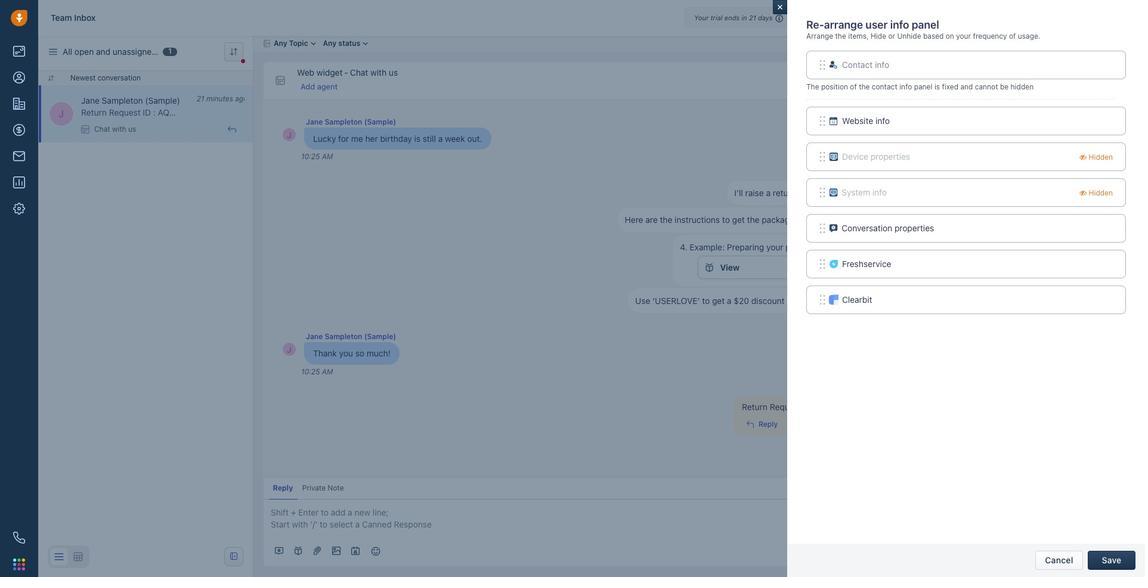 Task type: describe. For each thing, give the bounding box(es) containing it.
lucky
[[313, 133, 336, 144]]

10:25 for thank you so much!
[[301, 367, 320, 376]]

of inside re-arrange user info panel arrange the items, hide or unhide based on your frequency of usage.
[[1009, 31, 1016, 40]]

so
[[355, 349, 364, 359]]

unhide
[[897, 31, 921, 40]]

device properties
[[842, 152, 910, 162]]

re-
[[806, 18, 824, 31]]

explore plans
[[794, 12, 843, 21]]

and
[[961, 82, 973, 91]]

return
[[773, 188, 796, 198]]

raise
[[745, 188, 764, 198]]

0 vertical spatial with
[[371, 67, 387, 78]]

out.
[[467, 133, 482, 144]]

(sample) up her
[[364, 117, 396, 126]]

0 vertical spatial properties
[[871, 152, 910, 162]]

fixed
[[942, 82, 959, 91]]

ends
[[725, 14, 740, 21]]

jane sampleton (sample) down conversation
[[81, 96, 180, 106]]

reply link
[[270, 478, 298, 500]]

contact
[[872, 82, 898, 91]]

info up the contact
[[875, 60, 889, 70]]

0 horizontal spatial id
[[143, 107, 151, 118]]

jane sampleton (sample) button for you
[[306, 332, 396, 342]]

return inside conversations, use up and down arrows to read conversations 'element'
[[742, 402, 768, 412]]

here
[[625, 215, 643, 225]]

view
[[720, 263, 740, 273]]

0 horizontal spatial to
[[702, 296, 710, 306]]

jane sampleton (sample) up thank you so much!
[[306, 332, 396, 341]]

0 horizontal spatial return request id : aqw128a
[[81, 107, 197, 118]]

ic_info_icon image
[[776, 13, 784, 23]]

birthday
[[380, 133, 412, 144]]

1 vertical spatial package
[[786, 242, 818, 252]]

0 vertical spatial 10:25
[[833, 101, 852, 110]]

you.
[[843, 188, 859, 198]]

hide
[[871, 31, 886, 40]]

0 horizontal spatial request
[[109, 107, 141, 118]]

note
[[328, 484, 344, 493]]

tab list containing reply
[[264, 478, 690, 500]]

peterson
[[834, 169, 865, 178]]

contact info inside dropdown button
[[948, 50, 998, 60]]

device
[[842, 152, 869, 162]]

1 vertical spatial reply
[[273, 484, 293, 493]]

system
[[842, 187, 870, 197]]

lucky for me her birthday is still a week out.
[[313, 133, 482, 144]]

cancel
[[1045, 555, 1073, 565]]

jane sampleton (sample) button for for
[[306, 117, 396, 127]]

id inside conversations, use up and down arrows to read conversations 'element'
[[804, 402, 812, 412]]

not available
[[979, 97, 1023, 105]]

ic_single_tick image for i'll raise a return request for you.
[[855, 197, 862, 206]]

sampleton up 'you'
[[325, 332, 362, 341]]

website info inside website info button
[[948, 133, 998, 144]]

james peterson
[[809, 169, 865, 178]]

2 horizontal spatial a
[[766, 188, 771, 198]]

info inside button
[[982, 133, 998, 144]]

4.
[[680, 242, 688, 252]]

0 horizontal spatial :
[[153, 107, 156, 118]]

inbox rearrange drag icon image for system
[[820, 188, 822, 197]]

private note link
[[299, 478, 349, 499]]

use
[[635, 296, 650, 306]]

days
[[758, 14, 773, 21]]

0 vertical spatial return
[[81, 107, 107, 118]]

contact info button
[[924, 44, 1125, 67]]

info right system
[[873, 187, 887, 197]]

jane up lucky
[[306, 117, 323, 126]]

preparing
[[727, 242, 764, 252]]

sampleton down conversation
[[102, 96, 143, 106]]

conversation properties inside re-arrange user info panel dialog
[[842, 223, 934, 233]]

7 inbox rearrange drag icon image from the top
[[820, 295, 822, 305]]

am for thank you so much!
[[322, 367, 333, 376]]

ready
[[797, 215, 818, 225]]

newest conversation
[[70, 73, 141, 82]]

or
[[888, 31, 895, 40]]

(sample) left minutes
[[145, 96, 180, 106]]

2 vertical spatial properties
[[895, 223, 934, 233]]

next
[[818, 296, 835, 306]]

in
[[742, 14, 747, 21]]

her
[[365, 133, 378, 144]]

use 'userlove' to get a $20 discount on your next order.
[[635, 296, 859, 306]]

usage.
[[1018, 31, 1041, 40]]

aqw128a inside conversations, use up and down arrows to read conversations 'element'
[[819, 402, 858, 412]]

example:
[[690, 242, 725, 252]]

the
[[806, 82, 819, 91]]

week
[[445, 133, 465, 144]]

for left me
[[338, 133, 349, 144]]

j for jane sampleton (sample)
[[945, 84, 950, 95]]

conversations, use up and down arrows to read conversations element
[[263, 61, 904, 477]]

contact inside dropdown button
[[948, 50, 980, 60]]

arrange
[[824, 18, 863, 31]]

'userlove'
[[653, 296, 700, 306]]

hidden for info
[[1089, 188, 1113, 197]]

jane down newest
[[81, 96, 100, 106]]

inbox rearrange drag icon image for contact
[[820, 60, 822, 70]]

0 vertical spatial aqw128a
[[158, 107, 197, 118]]

freshservice
[[842, 259, 891, 269]]

0 vertical spatial am
[[854, 101, 865, 110]]

-
[[344, 67, 348, 78]]

re-arrange user info panel arrange the items, hide or unhide based on your frequency of usage.
[[806, 18, 1041, 40]]

0 horizontal spatial with
[[112, 125, 126, 134]]

freshworks switcher image
[[13, 559, 25, 571]]

sampleton up available at the top of the page
[[990, 81, 1040, 91]]

eye slash image for device properties
[[1080, 154, 1087, 161]]

reply inside button
[[759, 420, 778, 429]]

chat with us
[[94, 125, 136, 134]]

thank
[[313, 349, 337, 359]]

your
[[695, 14, 709, 21]]

request
[[799, 188, 828, 198]]

0 horizontal spatial your
[[767, 242, 784, 252]]

2 angle up image from the top
[[1113, 197, 1118, 205]]

save button
[[1088, 551, 1136, 570]]

me
[[351, 133, 363, 144]]

am for lucky for me her birthday is still a week out.
[[322, 152, 333, 161]]

0 vertical spatial 10:25 am
[[833, 101, 865, 110]]

i'll raise a return request for you.
[[735, 188, 859, 198]]

jane up thank
[[306, 332, 323, 341]]

team inbox element
[[48, 75, 70, 81]]

1 horizontal spatial a
[[727, 296, 732, 306]]

arrange
[[806, 31, 833, 40]]

plans
[[823, 12, 843, 21]]

1 horizontal spatial 21
[[749, 14, 756, 21]]

: inside conversations, use up and down arrows to read conversations 'element'
[[814, 402, 817, 412]]

info down the contact
[[876, 116, 890, 126]]

mobile image
[[81, 125, 89, 134]]

jane sampleton (sample) up available at the top of the page
[[966, 81, 1084, 91]]

hidden button for system info
[[1076, 187, 1117, 198]]

items,
[[848, 31, 869, 40]]

your trial ends in 21 days
[[695, 14, 773, 21]]

frequency
[[973, 31, 1007, 40]]

still
[[423, 133, 436, 144]]

panel inside re-arrange user info panel arrange the items, hide or unhide based on your frequency of usage.
[[912, 18, 939, 31]]

explore
[[794, 12, 821, 21]]

j for lucky for me her birthday is still a week out.
[[287, 130, 292, 140]]

here are the instructions to get the package ready for return.
[[625, 215, 859, 225]]

1 return. from the top
[[834, 215, 859, 225]]

0 horizontal spatial get
[[712, 296, 725, 306]]

website info inside re-arrange user info panel dialog
[[842, 116, 890, 126]]

clearbit
[[842, 295, 872, 305]]

private
[[302, 484, 326, 493]]

contact info inside re-arrange user info panel dialog
[[842, 60, 889, 70]]

$20
[[734, 296, 749, 306]]

instructions
[[675, 215, 720, 225]]



Task type: locate. For each thing, give the bounding box(es) containing it.
ic_single_tick image down system
[[855, 224, 862, 233]]

ic_single_tick image
[[855, 197, 862, 206], [855, 305, 862, 314]]

inbox rearrange drag icon image up james
[[820, 152, 822, 162]]

1 vertical spatial ic_single_tick image
[[855, 278, 862, 287]]

1 vertical spatial is
[[414, 133, 421, 144]]

conversation inside re-arrange user info panel dialog
[[842, 223, 892, 233]]

0 vertical spatial to
[[722, 215, 730, 225]]

save
[[1102, 555, 1122, 565]]

j
[[945, 84, 950, 95], [58, 108, 64, 119], [287, 130, 292, 140], [287, 345, 292, 355]]

mini image
[[777, 4, 783, 10]]

website info down the map pin image
[[948, 133, 998, 144]]

1 vertical spatial chat
[[94, 125, 110, 134]]

the down the raise
[[747, 215, 760, 225]]

1 horizontal spatial is
[[935, 82, 940, 91]]

inbox rearrange drag icon image right "ready"
[[820, 224, 822, 233]]

1 horizontal spatial your
[[799, 296, 816, 306]]

request inside conversations, use up and down arrows to read conversations 'element'
[[770, 402, 802, 412]]

10:25 am down position
[[833, 101, 865, 110]]

10:25 am down thank
[[301, 367, 333, 376]]

0 vertical spatial chat
[[350, 67, 368, 78]]

None text field
[[264, 500, 903, 538]]

with right the - at the left top
[[371, 67, 387, 78]]

on inside 'element'
[[787, 296, 797, 306]]

map pin image
[[966, 97, 977, 105]]

return request id : aqw128a
[[81, 107, 197, 118], [742, 402, 858, 412]]

j left "and"
[[945, 84, 950, 95]]

team
[[51, 13, 72, 23]]

10:25 am down lucky
[[301, 152, 333, 161]]

6 inbox rearrange drag icon image from the top
[[820, 260, 822, 269]]

web
[[297, 67, 314, 78]]

inbox rearrange drag icon image left order.
[[820, 295, 822, 305]]

2 return. from the top
[[834, 242, 859, 252]]

jane sampleton (sample) button
[[306, 117, 396, 127], [306, 332, 396, 342]]

0 vertical spatial conversation
[[948, 165, 1001, 175]]

j for thank you so much!
[[287, 345, 292, 355]]

1 vertical spatial id
[[804, 402, 812, 412]]

contact info
[[948, 50, 998, 60], [842, 60, 889, 70]]

0 vertical spatial us
[[389, 67, 398, 78]]

1 vertical spatial of
[[850, 82, 857, 91]]

1 vertical spatial :
[[814, 402, 817, 412]]

available
[[993, 97, 1023, 105]]

info inside dropdown button
[[982, 50, 998, 60]]

is inside conversations, use up and down arrows to read conversations 'element'
[[414, 133, 421, 144]]

2 horizontal spatial your
[[956, 31, 971, 40]]

0 vertical spatial is
[[935, 82, 940, 91]]

inbox rearrange drag icon image up next at the bottom right of the page
[[820, 260, 822, 269]]

1 horizontal spatial of
[[1009, 31, 1016, 40]]

1 vertical spatial with
[[112, 125, 126, 134]]

1 horizontal spatial request
[[770, 402, 802, 412]]

inbox rearrange drag icon image for conversation
[[820, 224, 822, 233]]

0 vertical spatial eye slash image
[[1080, 154, 1087, 161]]

1 vertical spatial us
[[128, 125, 136, 134]]

0 horizontal spatial tab list
[[264, 478, 690, 500]]

0 vertical spatial return request id : aqw128a
[[81, 107, 197, 118]]

jane sampleton (sample) up me
[[306, 117, 396, 126]]

thank you so much!
[[313, 349, 391, 359]]

conversation properties up freshservice at the top
[[842, 223, 934, 233]]

info right the contact
[[900, 82, 912, 91]]

widget
[[317, 67, 343, 78]]

a
[[438, 133, 443, 144], [766, 188, 771, 198], [727, 296, 732, 306]]

for right "ready"
[[821, 215, 831, 225]]

4 inbox rearrange drag icon image from the top
[[820, 188, 822, 197]]

to right 'userlove'
[[702, 296, 710, 306]]

10:25 down lucky
[[301, 152, 320, 161]]

1 horizontal spatial :
[[814, 402, 817, 412]]

eye slash image
[[1080, 154, 1087, 161], [1080, 189, 1087, 197]]

inbox rearrange drag icon image up position
[[820, 60, 822, 70]]

1 horizontal spatial on
[[946, 31, 954, 40]]

0 horizontal spatial chat
[[94, 125, 110, 134]]

with right mobile icon
[[112, 125, 126, 134]]

view link
[[698, 256, 841, 279]]

0 vertical spatial conversation properties
[[948, 165, 1045, 175]]

return up thread reply icon
[[742, 402, 768, 412]]

am up device
[[854, 101, 865, 110]]

angle down image
[[1113, 51, 1118, 60]]

10:25 down thank
[[301, 367, 320, 376]]

1 vertical spatial on
[[787, 296, 797, 306]]

of
[[1009, 31, 1016, 40], [850, 82, 857, 91]]

sampleton
[[990, 81, 1040, 91], [102, 96, 143, 106], [325, 117, 362, 126], [325, 332, 362, 341]]

info inside re-arrange user info panel arrange the items, hide or unhide based on your frequency of usage.
[[890, 18, 909, 31]]

0 vertical spatial :
[[153, 107, 156, 118]]

properties
[[871, 152, 910, 162], [1003, 165, 1045, 175], [895, 223, 934, 233]]

contact up "and"
[[948, 50, 980, 60]]

get down i'll
[[732, 215, 745, 225]]

package down "ready"
[[786, 242, 818, 252]]

a right the raise
[[766, 188, 771, 198]]

us right mobile icon
[[128, 125, 136, 134]]

website info button
[[924, 127, 1125, 151]]

1 vertical spatial aqw128a
[[819, 402, 858, 412]]

website inside button
[[948, 133, 980, 144]]

ic_single_tick image down peterson
[[855, 197, 862, 206]]

1 hidden from the top
[[1089, 152, 1113, 161]]

jane sampleton (sample)
[[966, 81, 1084, 91], [81, 96, 180, 106], [306, 117, 396, 126], [306, 332, 396, 341]]

hidden
[[1011, 82, 1034, 91]]

0 horizontal spatial of
[[850, 82, 857, 91]]

:
[[153, 107, 156, 118], [814, 402, 817, 412]]

ic_single_tick image down clearbit on the right bottom of the page
[[855, 305, 862, 314]]

properties inside the conversation properties button
[[1003, 165, 1045, 175]]

explore plans button
[[790, 10, 847, 24]]

us
[[389, 67, 398, 78], [128, 125, 136, 134]]

package
[[762, 215, 795, 225], [786, 242, 818, 252]]

phone image
[[13, 532, 25, 544]]

am down thank
[[322, 367, 333, 376]]

return. down 'you.'
[[834, 215, 859, 225]]

angle up image down angle up icon
[[1113, 197, 1118, 205]]

conversation inside button
[[948, 165, 1001, 175]]

is
[[935, 82, 940, 91], [414, 133, 421, 144]]

1 vertical spatial jane sampleton (sample) button
[[306, 332, 396, 342]]

angle up image inside website info button
[[1113, 135, 1118, 143]]

website
[[842, 116, 873, 126], [948, 133, 980, 144]]

1 vertical spatial return request id : aqw128a
[[742, 402, 858, 412]]

21 left minutes
[[197, 94, 204, 103]]

1 hidden button from the top
[[1076, 151, 1117, 163]]

on right based
[[946, 31, 954, 40]]

to right the instructions
[[722, 215, 730, 225]]

position
[[821, 82, 848, 91]]

5 inbox rearrange drag icon image from the top
[[820, 224, 822, 233]]

j down team inbox element
[[58, 108, 64, 119]]

discount
[[751, 296, 785, 306]]

10:25 down position
[[833, 101, 852, 110]]

0 horizontal spatial us
[[128, 125, 136, 134]]

1 horizontal spatial get
[[732, 215, 745, 225]]

0 horizontal spatial contact info
[[842, 60, 889, 70]]

inbox
[[74, 13, 96, 23]]

website inside re-arrange user info panel dialog
[[842, 116, 873, 126]]

your inside re-arrange user info panel arrange the items, hide or unhide based on your frequency of usage.
[[956, 31, 971, 40]]

am
[[854, 101, 865, 110], [322, 152, 333, 161], [322, 367, 333, 376]]

1 vertical spatial tab list
[[264, 478, 690, 500]]

reply button
[[742, 419, 782, 430]]

inbox rearrange drag icon image down james
[[820, 188, 822, 197]]

phone element
[[7, 526, 31, 550]]

is inside re-arrange user info panel dialog
[[935, 82, 940, 91]]

hidden button for device properties
[[1076, 151, 1117, 163]]

website info
[[842, 116, 890, 126], [948, 133, 998, 144]]

1 jane sampleton (sample) button from the top
[[306, 117, 396, 127]]

1 horizontal spatial contact
[[948, 50, 980, 60]]

1 vertical spatial website info
[[948, 133, 998, 144]]

0 vertical spatial website
[[842, 116, 873, 126]]

your left next at the bottom right of the page
[[799, 296, 816, 306]]

conversation
[[948, 165, 1001, 175], [842, 223, 892, 233]]

2 hidden from the top
[[1089, 188, 1113, 197]]

ic_single_tick image up clearbit on the right bottom of the page
[[855, 278, 862, 287]]

panel left fixed at the top right of page
[[914, 82, 933, 91]]

1 horizontal spatial return
[[742, 402, 768, 412]]

a right still
[[438, 133, 443, 144]]

0 vertical spatial request
[[109, 107, 141, 118]]

ic_single_tick image
[[855, 224, 862, 233], [855, 278, 862, 287]]

request up 'reply' button
[[770, 402, 802, 412]]

(sample) right hidden
[[1042, 81, 1084, 91]]

hidden down angle up icon
[[1089, 188, 1113, 197]]

hidden button down angle up icon
[[1076, 187, 1117, 198]]

1 horizontal spatial website info
[[948, 133, 998, 144]]

inbox rearrange drag icon image for device
[[820, 152, 822, 162]]

james
[[809, 169, 832, 178]]

hidden up angle up icon
[[1089, 152, 1113, 161]]

return up mobile icon
[[81, 107, 107, 118]]

newest
[[70, 73, 96, 82]]

cancel button
[[1036, 551, 1083, 570]]

0 horizontal spatial conversation properties
[[842, 223, 934, 233]]

info down not
[[982, 133, 998, 144]]

j left thank
[[287, 345, 292, 355]]

icon image
[[50, 548, 69, 567], [69, 548, 88, 567], [229, 552, 239, 561]]

is left still
[[414, 133, 421, 144]]

return request id : aqw128a up 'reply' button
[[742, 402, 858, 412]]

j left lucky
[[287, 130, 292, 140]]

contact
[[948, 50, 980, 60], [842, 60, 873, 70]]

your left frequency
[[956, 31, 971, 40]]

1 vertical spatial get
[[712, 296, 725, 306]]

10:25 for lucky for me her birthday is still a week out.
[[301, 152, 320, 161]]

inbox rearrange drag icon image
[[820, 60, 822, 70], [820, 116, 822, 126], [820, 152, 822, 162], [820, 188, 822, 197], [820, 224, 822, 233], [820, 260, 822, 269], [820, 295, 822, 305]]

0 horizontal spatial conversation
[[842, 223, 892, 233]]

for left 'you.'
[[830, 188, 841, 198]]

1 vertical spatial return
[[742, 402, 768, 412]]

0 vertical spatial ic_single_tick image
[[855, 224, 862, 233]]

us right the - at the left top
[[389, 67, 398, 78]]

1 horizontal spatial us
[[389, 67, 398, 78]]

aqw128a
[[158, 107, 197, 118], [819, 402, 858, 412]]

inbox rearrange drag icon image for website
[[820, 116, 822, 126]]

web widget - chat with us
[[297, 67, 398, 78]]

the
[[835, 31, 846, 40], [859, 82, 870, 91], [660, 215, 672, 225], [747, 215, 760, 225]]

1 inbox rearrange drag icon image from the top
[[820, 60, 822, 70]]

info
[[890, 18, 909, 31], [982, 50, 998, 60], [875, 60, 889, 70], [900, 82, 912, 91], [876, 116, 890, 126], [982, 133, 998, 144], [873, 187, 887, 197]]

jane up the map pin image
[[966, 81, 988, 91]]

sampleton up me
[[325, 117, 362, 126]]

contact info down frequency
[[948, 50, 998, 60]]

10:25
[[833, 101, 852, 110], [301, 152, 320, 161], [301, 367, 320, 376]]

2 vertical spatial am
[[322, 367, 333, 376]]

on
[[946, 31, 954, 40], [787, 296, 797, 306]]

reply right thread reply icon
[[759, 420, 778, 429]]

info down frequency
[[982, 50, 998, 60]]

1 horizontal spatial contact info
[[948, 50, 998, 60]]

2 vertical spatial your
[[799, 296, 816, 306]]

the right 'are'
[[660, 215, 672, 225]]

1 horizontal spatial with
[[371, 67, 387, 78]]

2 vertical spatial 10:25
[[301, 367, 320, 376]]

1 vertical spatial return.
[[834, 242, 859, 252]]

1 vertical spatial a
[[766, 188, 771, 198]]

tab list
[[1122, 63, 1145, 212], [264, 478, 690, 500]]

jane sampleton (sample) button up thank you so much!
[[306, 332, 396, 342]]

1 vertical spatial request
[[770, 402, 802, 412]]

conversation
[[98, 73, 141, 82]]

conversation down website info button
[[948, 165, 1001, 175]]

1 vertical spatial am
[[322, 152, 333, 161]]

info up or
[[890, 18, 909, 31]]

contact inside re-arrange user info panel dialog
[[842, 60, 873, 70]]

10:25 am for thank you so much!
[[301, 367, 333, 376]]

private note
[[302, 484, 344, 493]]

0 vertical spatial ic_single_tick image
[[855, 197, 862, 206]]

10:25 am
[[833, 101, 865, 110], [301, 152, 333, 161], [301, 367, 333, 376]]

your up view link
[[767, 242, 784, 252]]

1 vertical spatial to
[[702, 296, 710, 306]]

of right position
[[850, 82, 857, 91]]

(sample) up much!
[[364, 332, 396, 341]]

website down the map pin image
[[948, 133, 980, 144]]

contact info up the contact
[[842, 60, 889, 70]]

1 horizontal spatial to
[[722, 215, 730, 225]]

0 horizontal spatial website info
[[842, 116, 890, 126]]

0 vertical spatial website info
[[842, 116, 890, 126]]

minutes
[[206, 94, 233, 103]]

conversation up freshservice at the top
[[842, 223, 892, 233]]

1 vertical spatial panel
[[914, 82, 933, 91]]

angle up image up angle up icon
[[1113, 135, 1118, 143]]

1 vertical spatial ic_single_tick image
[[855, 305, 862, 314]]

2 jane sampleton (sample) button from the top
[[306, 332, 396, 342]]

1 vertical spatial hidden button
[[1076, 187, 1117, 198]]

0 horizontal spatial return
[[81, 107, 107, 118]]

a left $20
[[727, 296, 732, 306]]

request up chat with us
[[109, 107, 141, 118]]

(sample)
[[1042, 81, 1084, 91], [145, 96, 180, 106], [364, 117, 396, 126], [364, 332, 396, 341]]

jane
[[966, 81, 988, 91], [81, 96, 100, 106], [306, 117, 323, 126], [306, 332, 323, 341]]

website up device
[[842, 116, 873, 126]]

0 vertical spatial hidden button
[[1076, 151, 1117, 163]]

1 vertical spatial eye slash image
[[1080, 189, 1087, 197]]

system info
[[842, 187, 887, 197]]

request
[[109, 107, 141, 118], [770, 402, 802, 412]]

trial
[[711, 14, 723, 21]]

2 ic_single_tick image from the top
[[855, 278, 862, 287]]

contact down 'items,'
[[842, 60, 873, 70]]

4. example: preparing your package for return.
[[680, 242, 859, 252]]

order.
[[837, 296, 859, 306]]

the inside re-arrange user info panel arrange the items, hide or unhide based on your frequency of usage.
[[835, 31, 846, 40]]

eye slash image for system info
[[1080, 189, 1087, 197]]

jane sampleton (sample) button up me
[[306, 117, 396, 127]]

conversation properties button
[[924, 158, 1125, 182]]

chat
[[350, 67, 368, 78], [94, 125, 110, 134]]

conversation properties
[[948, 165, 1045, 175], [842, 223, 934, 233]]

ic_single_tick image for use 'userlove' to get a $20 discount on your next order.
[[855, 305, 862, 314]]

1 horizontal spatial tab list
[[1122, 63, 1145, 212]]

0 vertical spatial id
[[143, 107, 151, 118]]

angle up image
[[1113, 135, 1118, 143], [1113, 197, 1118, 205]]

of left usage.
[[1009, 31, 1016, 40]]

is left fixed at the top right of page
[[935, 82, 940, 91]]

0 vertical spatial your
[[956, 31, 971, 40]]

2 vertical spatial a
[[727, 296, 732, 306]]

return request id : aqw128a up chat with us
[[81, 107, 197, 118]]

2 eye slash image from the top
[[1080, 189, 1087, 197]]

1 vertical spatial angle up image
[[1113, 197, 1118, 205]]

1 horizontal spatial conversation properties
[[948, 165, 1045, 175]]

thread reply icon image
[[746, 420, 755, 430]]

the left the contact
[[859, 82, 870, 91]]

0 vertical spatial on
[[946, 31, 954, 40]]

2 vertical spatial 10:25 am
[[301, 367, 333, 376]]

1 vertical spatial 21
[[197, 94, 204, 103]]

based
[[923, 31, 944, 40]]

0 horizontal spatial 21
[[197, 94, 204, 103]]

1 vertical spatial 10:25 am
[[301, 152, 333, 161]]

conversation properties inside button
[[948, 165, 1045, 175]]

on inside re-arrange user info panel arrange the items, hide or unhide based on your frequency of usage.
[[946, 31, 954, 40]]

team inbox
[[51, 13, 96, 23]]

1 horizontal spatial return request id : aqw128a
[[742, 402, 858, 412]]

reply
[[759, 420, 778, 429], [273, 484, 293, 493]]

the position of the contact info panel is fixed and cannot be hidden
[[806, 82, 1034, 91]]

2 inbox rearrange drag icon image from the top
[[820, 116, 822, 126]]

you
[[339, 349, 353, 359]]

1 angle up image from the top
[[1113, 135, 1118, 143]]

return request id : aqw128a inside conversations, use up and down arrows to read conversations 'element'
[[742, 402, 858, 412]]

1 eye slash image from the top
[[1080, 154, 1087, 161]]

return.
[[834, 215, 859, 225], [834, 242, 859, 252]]

0 horizontal spatial contact
[[842, 60, 873, 70]]

0 vertical spatial reply
[[759, 420, 778, 429]]

are
[[646, 215, 658, 225]]

1 horizontal spatial chat
[[350, 67, 368, 78]]

3 inbox rearrange drag icon image from the top
[[820, 152, 822, 162]]

not
[[979, 97, 991, 105]]

chat right mobile icon
[[94, 125, 110, 134]]

0 vertical spatial package
[[762, 215, 795, 225]]

return. up freshservice at the top
[[834, 242, 859, 252]]

the down arrange
[[835, 31, 846, 40]]

1 ic_single_tick image from the top
[[855, 224, 862, 233]]

0 vertical spatial a
[[438, 133, 443, 144]]

website info up device properties
[[842, 116, 890, 126]]

be
[[1000, 82, 1009, 91]]

for up next at the bottom right of the page
[[821, 242, 831, 252]]

conversation properties down website info button
[[948, 165, 1045, 175]]

angle up image
[[1113, 166, 1118, 174]]

2 hidden button from the top
[[1076, 187, 1117, 198]]

to
[[722, 215, 730, 225], [702, 296, 710, 306]]

1 vertical spatial conversation
[[842, 223, 892, 233]]

10:25 am for lucky for me her birthday is still a week out.
[[301, 152, 333, 161]]

2 ic_single_tick image from the top
[[855, 305, 862, 314]]

0 horizontal spatial reply
[[273, 484, 293, 493]]

chat right the - at the left top
[[350, 67, 368, 78]]

i'll
[[735, 188, 743, 198]]

1 ic_single_tick image from the top
[[855, 197, 862, 206]]

package down 'return'
[[762, 215, 795, 225]]

am down lucky
[[322, 152, 333, 161]]

re-arrange user info panel dialog
[[0, 0, 1145, 577]]

hidden
[[1089, 152, 1113, 161], [1089, 188, 1113, 197]]

0 vertical spatial tab list
[[1122, 63, 1145, 212]]

0 vertical spatial hidden
[[1089, 152, 1113, 161]]

hidden for properties
[[1089, 152, 1113, 161]]



Task type: vqa. For each thing, say whether or not it's contained in the screenshot.
container_WX8MsF4aQZ5i3RN1 icon corresponding to $ 0
no



